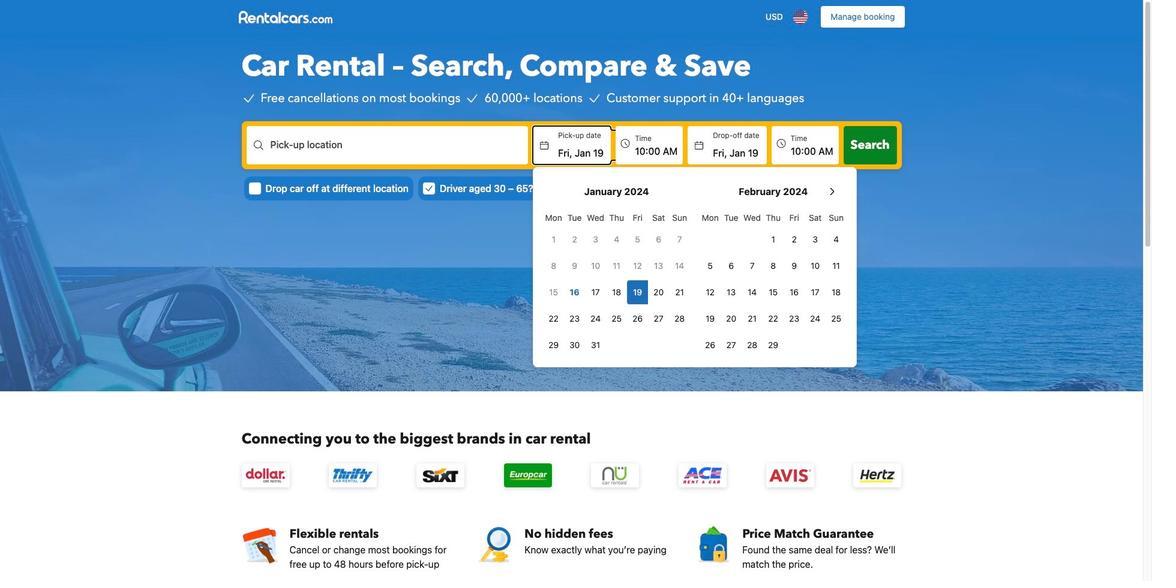 Task type: locate. For each thing, give the bounding box(es) containing it.
cell
[[627, 278, 648, 304]]

29 February 2024 checkbox
[[763, 333, 784, 357]]

23 January 2024 checkbox
[[564, 307, 585, 331]]

23 February 2024 checkbox
[[784, 307, 805, 331]]

31 January 2024 checkbox
[[585, 333, 606, 357]]

europcar image
[[504, 463, 552, 487]]

7 January 2024 checkbox
[[669, 227, 690, 252]]

1 February 2024 checkbox
[[763, 227, 784, 252]]

14 February 2024 checkbox
[[742, 280, 763, 304]]

12 February 2024 checkbox
[[700, 280, 721, 304]]

3 January 2024 checkbox
[[585, 227, 606, 252]]

18 February 2024 checkbox
[[826, 280, 847, 304]]

15 January 2024 checkbox
[[543, 280, 564, 304]]

banner
[[0, 0, 1143, 34]]

13 January 2024 checkbox
[[648, 254, 669, 278]]

8 January 2024 checkbox
[[543, 254, 564, 278]]

hertz image
[[854, 463, 902, 487]]

28 January 2024 checkbox
[[669, 307, 690, 331]]

20 January 2024 checkbox
[[648, 280, 669, 304]]

cell inside grid
[[627, 278, 648, 304]]

dollar image
[[242, 463, 290, 487]]

0 horizontal spatial grid
[[543, 206, 690, 357]]

15 February 2024 checkbox
[[763, 280, 784, 304]]

nu car rental image
[[591, 463, 639, 487]]

1 January 2024 checkbox
[[543, 227, 564, 252]]

4 January 2024 checkbox
[[606, 227, 627, 252]]

Pick-up location field
[[270, 145, 528, 160]]

grid
[[543, 206, 690, 357], [700, 206, 847, 357]]

1 horizontal spatial grid
[[700, 206, 847, 357]]

22 January 2024 checkbox
[[543, 307, 564, 331]]

24 February 2024 checkbox
[[805, 307, 826, 331]]

28 February 2024 checkbox
[[742, 333, 763, 357]]

9 January 2024 checkbox
[[564, 254, 585, 278]]

22 February 2024 checkbox
[[763, 307, 784, 331]]

25 January 2024 checkbox
[[606, 307, 627, 331]]

11 February 2024 checkbox
[[826, 254, 847, 278]]

16 January 2024 checkbox
[[564, 280, 585, 304]]

2 January 2024 checkbox
[[564, 227, 585, 252]]



Task type: describe. For each thing, give the bounding box(es) containing it.
26 February 2024 checkbox
[[700, 333, 721, 357]]

27 February 2024 checkbox
[[721, 333, 742, 357]]

us language icon image
[[794, 10, 808, 24]]

19 February 2024 checkbox
[[700, 307, 721, 331]]

25 February 2024 checkbox
[[826, 307, 847, 331]]

24 January 2024 checkbox
[[585, 307, 606, 331]]

ace rent a car image
[[679, 463, 727, 487]]

4 February 2024 checkbox
[[826, 227, 847, 252]]

10 February 2024 checkbox
[[805, 254, 826, 278]]

27 January 2024 checkbox
[[648, 307, 669, 331]]

sixt image
[[417, 463, 465, 487]]

9 February 2024 checkbox
[[784, 254, 805, 278]]

no hidden fees image
[[477, 526, 515, 564]]

avis image
[[766, 463, 814, 487]]

3 February 2024 checkbox
[[805, 227, 826, 252]]

6 February 2024 checkbox
[[721, 254, 742, 278]]

19 January 2024 checkbox
[[627, 280, 648, 304]]

6 January 2024 checkbox
[[648, 227, 669, 252]]

8 February 2024 checkbox
[[763, 254, 784, 278]]

2 February 2024 checkbox
[[784, 227, 805, 252]]

30 January 2024 checkbox
[[564, 333, 585, 357]]

5 February 2024 checkbox
[[700, 254, 721, 278]]

2 grid from the left
[[700, 206, 847, 357]]

29 January 2024 checkbox
[[543, 333, 564, 357]]

17 February 2024 checkbox
[[805, 280, 826, 304]]

17 January 2024 checkbox
[[585, 280, 606, 304]]

flexible rentals image
[[242, 526, 280, 564]]

11 January 2024 checkbox
[[606, 254, 627, 278]]

rentalcars.com brand logo image
[[239, 4, 332, 30]]

21 February 2024 checkbox
[[742, 307, 763, 331]]

5 January 2024 checkbox
[[627, 227, 648, 252]]

7 February 2024 checkbox
[[742, 254, 763, 278]]

21 January 2024 checkbox
[[669, 280, 690, 304]]

12 January 2024 checkbox
[[627, 254, 648, 278]]

20 February 2024 checkbox
[[721, 307, 742, 331]]

13 February 2024 checkbox
[[721, 280, 742, 304]]

26 January 2024 checkbox
[[627, 307, 648, 331]]

thrifty image
[[329, 463, 377, 487]]

1 grid from the left
[[543, 206, 690, 357]]

18 January 2024 checkbox
[[606, 280, 627, 304]]

14 January 2024 checkbox
[[669, 254, 690, 278]]

16 February 2024 checkbox
[[784, 280, 805, 304]]

10 January 2024 checkbox
[[585, 254, 606, 278]]

price match guarantee image
[[695, 526, 733, 564]]



